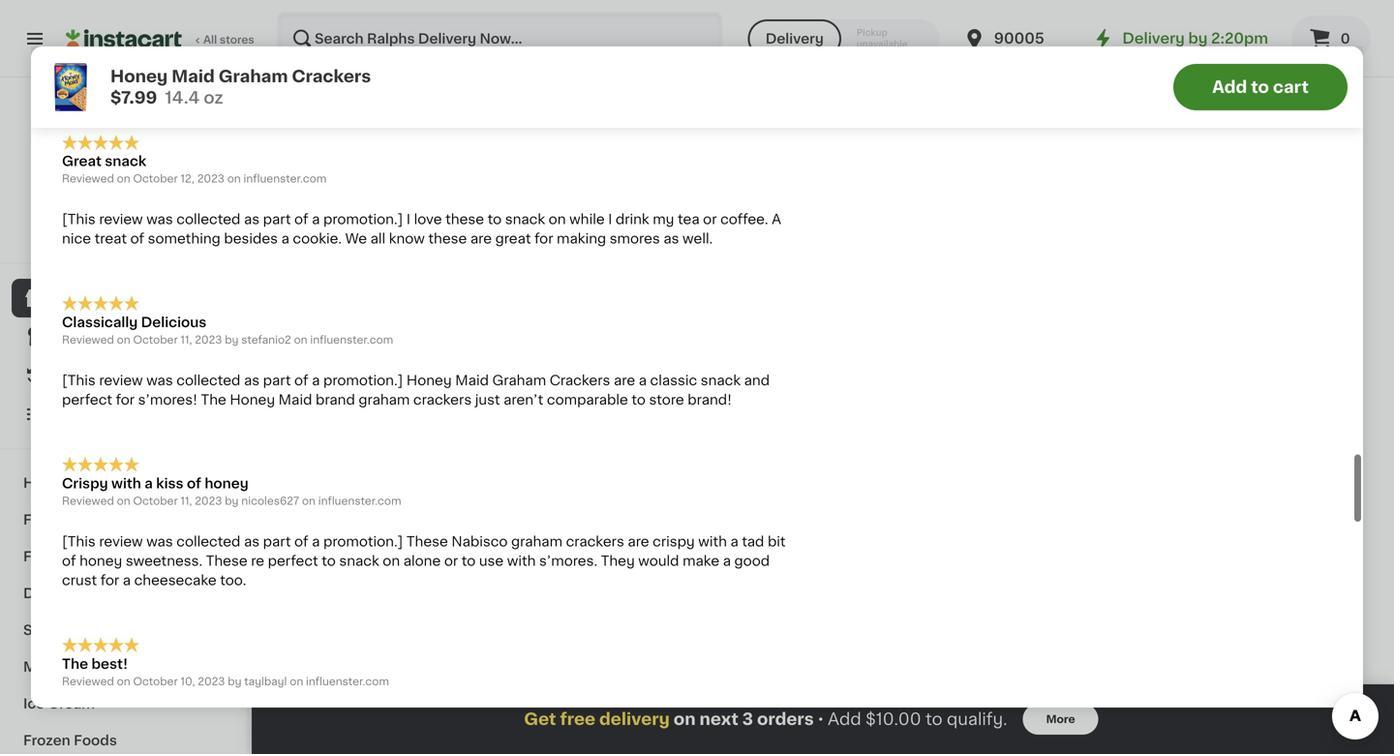 Task type: describe. For each thing, give the bounding box(es) containing it.
snack inside great snack reviewed on october 12, 2023 on influenster.com
[[105, 155, 146, 168]]

2023 for snack
[[197, 173, 225, 184]]

as for you
[[244, 0, 260, 7]]

my
[[653, 213, 674, 226]]

by inside "link"
[[1188, 31, 1208, 46]]

oz inside honey maid graham crackers $7.99 14.4 oz
[[204, 90, 223, 106]]

to inside [this review was collected as part of a promotion.] you can actually taste the honey! i always reach for these when i'm craving something sweet; they are perfect for s'mores and pie crusts! i have made multiple pumpkin pies using these crackers as a crust and they always come out delicious. the only reason i give it 4 stars instead of 5 is because of the ingredients, i would like to see the company try and replace the "soybean and/or canola oil" with some other healthy oils like avocado oil.
[[477, 52, 491, 65]]

tea
[[678, 213, 700, 226]]

4 inside [this review was collected as part of a promotion.] you can actually taste the honey! i always reach for these when i'm craving something sweet; they are perfect for s'mores and pie crusts! i have made multiple pumpkin pies using these crackers as a crust and they always come out delicious. the only reason i give it 4 stars instead of 5 is because of the ingredients, i would like to see the company try and replace the "soybean and/or canola oil" with some other healthy oils like avocado oil.
[[62, 52, 71, 65]]

guarantee
[[149, 235, 205, 245]]

try
[[617, 52, 636, 65]]

next
[[700, 711, 739, 728]]

a up 'brand'
[[312, 374, 320, 387]]

out
[[526, 32, 548, 46]]

promotion.] for i
[[323, 213, 403, 226]]

of up sweet;
[[294, 0, 308, 7]]

lists
[[54, 408, 88, 421]]

kiss
[[156, 477, 184, 490]]

oil.
[[537, 71, 556, 85]]

collected for re
[[176, 535, 241, 548]]

free
[[406, 366, 436, 379]]

a right ale at the left of page
[[639, 374, 647, 387]]

these right love
[[446, 213, 484, 226]]

kroger®
[[290, 366, 344, 379]]

other
[[328, 71, 364, 85]]

know
[[389, 232, 425, 246]]

to down nabisco
[[462, 554, 476, 568]]

view for view all (10+)
[[1135, 108, 1169, 122]]

stores
[[220, 34, 254, 45]]

too.
[[220, 574, 246, 587]]

maid inside spend $20, save $5 honey maid graham crackers
[[699, 385, 733, 399]]

meat & seafood link
[[12, 649, 235, 685]]

collected for something
[[176, 0, 241, 7]]

more button
[[1023, 704, 1099, 735]]

a left good
[[723, 554, 731, 568]]

$7.99
[[110, 90, 157, 106]]

review for [this review was collected as part of a promotion.] i love these to snack on while i drink my tea or coffee.  a nice treat of something besides a cookie. we all know these are great for making smores as well.
[[99, 213, 143, 226]]

and down the taste on the top left of the page
[[540, 13, 566, 26]]

made
[[688, 13, 726, 26]]

2023 inside crispy with a kiss of honey reviewed on october 11, 2023 by nicoles627 on influenster.com
[[195, 496, 222, 506]]

14.4
[[165, 90, 200, 106]]

graham inside [this review was collected as part of a promotion.] honey maid graham crackers are a classic snack and perfect for s'mores! the honey maid brand graham crackers just aren't comparable to store brand!
[[492, 374, 546, 387]]

classically delicious reviewed on october 11, 2023 by stefanio2 on influenster.com
[[62, 316, 393, 345]]

some
[[286, 71, 324, 85]]

add inside treatment tracker modal dialog
[[828, 711, 861, 728]]

1 vertical spatial like
[[449, 71, 471, 85]]

spend
[[656, 368, 692, 379]]

with up make
[[698, 535, 727, 548]]

comparable
[[547, 393, 628, 407]]

of right "because"
[[272, 52, 286, 65]]

a up sweet;
[[312, 0, 320, 7]]

reason
[[682, 32, 728, 46]]

i up know
[[407, 213, 411, 226]]

crackers inside spend $20, save $5 honey maid graham crackers
[[651, 404, 711, 418]]

ice cream link
[[12, 685, 235, 722]]

honey right fat
[[407, 374, 452, 387]]

11, inside classically delicious reviewed on october 11, 2023 by stefanio2 on influenster.com
[[181, 335, 192, 345]]

fresh vegetables link
[[12, 502, 235, 538]]

are inside [this review was collected as part of a promotion.] honey maid graham crackers are a classic snack and perfect for s'mores! the honey maid brand graham crackers just aren't comparable to store brand!
[[614, 374, 635, 387]]

you
[[407, 0, 431, 7]]

2023 for delicious
[[195, 335, 222, 345]]

review for [this review was collected as part of a promotion.] these nabisco graham crackers  are crispy with a tad bit of honey sweetness. these re perfect to snack on alone or to use with s'mores. they would make a good crust for a cheesecake too.
[[99, 535, 143, 548]]

s'mores.
[[539, 554, 598, 568]]

a up kosher link
[[312, 535, 320, 548]]

come
[[484, 32, 522, 46]]

of up cookie.
[[294, 213, 308, 226]]

i up crusts!
[[636, 0, 640, 7]]

part for treat
[[263, 213, 291, 226]]

as for these
[[244, 535, 260, 548]]

with inside [this review was collected as part of a promotion.] you can actually taste the honey! i always reach for these when i'm craving something sweet; they are perfect for s'mores and pie crusts! i have made multiple pumpkin pies using these crackers as a crust and they always come out delicious. the only reason i give it 4 stars instead of 5 is because of the ingredients, i would like to see the company try and replace the "soybean and/or canola oil" with some other healthy oils like avocado oil.
[[254, 71, 283, 85]]

• inside get free delivery on next 3 orders • add $10.00 to qualify.
[[818, 711, 824, 727]]

honey inside [this review was collected as part of a promotion.] these nabisco graham crackers  are crispy with a tad bit of honey sweetness. these re perfect to snack on alone or to use with s'mores. they would make a good crust for a cheesecake too.
[[79, 554, 122, 568]]

graham inside [this review was collected as part of a promotion.] these nabisco graham crackers  are crispy with a tad bit of honey sweetness. these re perfect to snack on alone or to use with s'mores. they would make a good crust for a cheesecake too.
[[511, 535, 563, 548]]

to inside "button"
[[1251, 79, 1269, 95]]

with inside crispy with a kiss of honey reviewed on october 11, 2023 by nicoles627 on influenster.com
[[111, 477, 141, 490]]

[this for [this review was collected as part of a promotion.] honey maid graham crackers are a classic snack and perfect for s'mores! the honey maid brand graham crackers just aren't comparable to store brand!
[[62, 374, 96, 387]]

october inside crispy with a kiss of honey reviewed on october 11, 2023 by nicoles627 on influenster.com
[[133, 496, 178, 506]]

perfect inside [this review was collected as part of a promotion.] you can actually taste the honey! i always reach for these when i'm craving something sweet; they are perfect for s'mores and pie crusts! i have made multiple pumpkin pies using these crackers as a crust and they always come out delicious. the only reason i give it 4 stars instead of 5 is because of the ingredients, i would like to see the company try and replace the "soybean and/or canola oil" with some other healthy oils like avocado oil.
[[406, 13, 456, 26]]

promotion.] for honey
[[323, 374, 403, 387]]

2:20pm
[[1211, 31, 1268, 46]]

crispy with a kiss of honey reviewed on october 11, 2023 by nicoles627 on influenster.com
[[62, 477, 401, 506]]

honey left 32
[[230, 393, 275, 407]]

and down only
[[639, 52, 665, 65]]

perfect inside [this review was collected as part of a promotion.] honey maid graham crackers are a classic snack and perfect for s'mores! the honey maid brand graham crackers just aren't comparable to store brand!
[[62, 393, 112, 407]]

[this review was collected as part of a promotion.] you can actually taste the honey! i always reach for these when i'm craving something sweet; they are perfect for s'mores and pie crusts! i have made multiple pumpkin pies using these crackers as a crust and they always come out delicious. the only reason i give it 4 stars instead of 5 is because of the ingredients, i would like to see the company try and replace the "soybean and/or canola oil" with some other healthy oils like avocado oil.
[[62, 0, 785, 85]]

reach
[[693, 0, 732, 7]]

0 horizontal spatial it
[[85, 369, 95, 382]]

maid up just
[[455, 374, 489, 387]]

holiday
[[23, 476, 77, 490]]

2 horizontal spatial oz
[[517, 403, 530, 413]]

the inside [this review was collected as part of a promotion.] honey maid graham crackers are a classic snack and perfect for s'mores! the honey maid brand graham crackers just aren't comparable to store brand!
[[201, 393, 226, 407]]

4 inside item carousel region
[[540, 403, 547, 413]]

these up pumpkin
[[62, 13, 101, 26]]

frozen
[[23, 734, 70, 747]]

all stores link
[[66, 12, 256, 66]]

on up vegetables
[[117, 496, 130, 506]]

as down my at left
[[664, 232, 679, 246]]

and inside [this review was collected as part of a promotion.] honey maid graham crackers are a classic snack and perfect for s'mores! the honey maid brand graham crackers just aren't comparable to store brand!
[[744, 374, 770, 387]]

classic
[[650, 374, 697, 387]]

delivery button
[[748, 19, 841, 58]]

snack inside [this review was collected as part of a promotion.] i love these to snack on while i drink my tea or coffee.  a nice treat of something besides a cookie. we all know these are great for making smores as well.
[[505, 213, 545, 226]]

for inside [this review was collected as part of a promotion.] these nabisco graham crackers  are crispy with a tad bit of honey sweetness. these re perfect to snack on alone or to use with s'mores. they would make a good crust for a cheesecake too.
[[100, 574, 119, 587]]

classically
[[62, 316, 138, 329]]

something inside [this review was collected as part of a promotion.] i love these to snack on while i drink my tea or coffee.  a nice treat of something besides a cookie. we all know these are great for making smores as well.
[[148, 232, 221, 246]]

[this for [this review was collected as part of a promotion.] you can actually taste the honey! i always reach for these when i'm craving something sweet; they are perfect for s'mores and pie crusts! i have made multiple pumpkin pies using these crackers as a crust and they always come out delicious. the only reason i give it 4 stars instead of 5 is because of the ingredients, i would like to see the company try and replace the "soybean and/or canola oil" with some other healthy oils like avocado oil.
[[62, 0, 96, 7]]

to inside [this review was collected as part of a promotion.] i love these to snack on while i drink my tea or coffee.  a nice treat of something besides a cookie. we all know these are great for making smores as well.
[[488, 213, 502, 226]]

it inside [this review was collected as part of a promotion.] you can actually taste the honey! i always reach for these when i'm craving something sweet; they are perfect for s'mores and pie crusts! i have made multiple pumpkin pies using these crackers as a crust and they always come out delicious. the only reason i give it 4 stars instead of 5 is because of the ingredients, i would like to see the company try and replace the "soybean and/or canola oil" with some other healthy oils like avocado oil.
[[771, 32, 780, 46]]

view for view pricing policy
[[66, 215, 92, 226]]

instead
[[112, 52, 162, 65]]

kosher
[[290, 568, 367, 588]]

ice cream
[[23, 697, 95, 711]]

making
[[557, 232, 606, 246]]

see
[[495, 52, 520, 65]]

a down sweet;
[[320, 32, 328, 46]]

great
[[62, 155, 102, 168]]

add to cart
[[1212, 79, 1309, 95]]

graham inside spend $20, save $5 honey maid graham crackers
[[736, 385, 790, 399]]

of left 5
[[166, 52, 180, 65]]

0 horizontal spatial these
[[206, 554, 248, 568]]

stefanio2
[[241, 335, 291, 345]]

99%
[[348, 366, 378, 379]]

was for re
[[146, 535, 173, 548]]

and up ingredients,
[[370, 32, 396, 46]]

as down sweet;
[[301, 32, 317, 46]]

graham inside honey maid graham crackers $7.99 14.4 oz
[[219, 68, 288, 85]]

0
[[1341, 32, 1350, 46]]

maid inside honey maid graham crackers $7.99 14.4 oz
[[172, 68, 215, 85]]

oils
[[422, 71, 445, 85]]

90005
[[994, 31, 1044, 46]]

would inside [this review was collected as part of a promotion.] you can actually taste the honey! i always reach for these when i'm craving something sweet; they are perfect for s'mores and pie crusts! i have made multiple pumpkin pies using these crackers as a crust and they always come out delicious. the only reason i give it 4 stars instead of 5 is because of the ingredients, i would like to see the company try and replace the "soybean and/or canola oil" with some other healthy oils like avocado oil.
[[407, 52, 448, 65]]

give
[[739, 32, 767, 46]]

10,
[[181, 676, 195, 687]]

i left give
[[732, 32, 735, 46]]

add inside "button"
[[1212, 79, 1247, 95]]

reviewed inside crispy with a kiss of honey reviewed on october 11, 2023 by nicoles627 on influenster.com
[[62, 496, 114, 506]]

of down view pricing policy link
[[130, 232, 144, 246]]

meat & seafood
[[23, 660, 136, 674]]

crackers inside [this review was collected as part of a promotion.] you can actually taste the honey! i always reach for these when i'm craving something sweet; they are perfect for s'mores and pie crusts! i have made multiple pumpkin pies using these crackers as a crust and they always come out delicious. the only reason i give it 4 stars instead of 5 is because of the ingredients, i would like to see the company try and replace the "soybean and/or canola oil" with some other healthy oils like avocado oil.
[[239, 32, 297, 46]]

all
[[203, 34, 217, 45]]

instacart logo image
[[66, 27, 182, 50]]

view pricing policy
[[66, 215, 170, 226]]

the up pie on the top left of the page
[[559, 0, 581, 7]]

frozen foods
[[23, 734, 117, 747]]

actually
[[463, 0, 517, 7]]

to inside treatment tracker modal dialog
[[926, 711, 943, 728]]

orders
[[757, 711, 814, 728]]

would inside [this review was collected as part of a promotion.] these nabisco graham crackers  are crispy with a tad bit of honey sweetness. these re perfect to snack on alone or to use with s'mores. they would make a good crust for a cheesecake too.
[[638, 554, 679, 568]]

treatment tracker modal dialog
[[252, 685, 1394, 754]]

on right taylbayl
[[290, 676, 303, 687]]

replace
[[668, 52, 719, 65]]

as for honey
[[244, 374, 260, 387]]

these down love
[[428, 232, 467, 246]]

on down best!
[[117, 676, 130, 687]]

x
[[480, 403, 487, 413]]

a up cookie.
[[312, 213, 320, 226]]

on down classically at left top
[[117, 335, 130, 345]]

100% satisfaction guarantee
[[49, 235, 205, 245]]

of up dairy & eggs
[[62, 554, 76, 568]]

& for snacks
[[77, 624, 88, 637]]

on inside treatment tracker modal dialog
[[674, 711, 696, 728]]

spend $20, save $5 honey maid graham crackers
[[651, 368, 790, 418]]

view all (10+)
[[1135, 108, 1226, 122]]

part for sweet;
[[263, 0, 291, 7]]

october for best!
[[133, 676, 178, 687]]

multiple
[[730, 13, 785, 26]]

0 button
[[1292, 15, 1371, 62]]

i left the drink
[[608, 213, 612, 226]]

item carousel region containing 1
[[290, 96, 1355, 543]]

they
[[601, 554, 635, 568]]

the inside the best! reviewed on october 10, 2023 by taylbayl on influenster.com
[[62, 657, 88, 671]]

of inside crispy with a kiss of honey reviewed on october 11, 2023 by nicoles627 on influenster.com
[[187, 477, 201, 490]]

the down give
[[723, 52, 745, 65]]

snacks & candy
[[23, 624, 138, 637]]

nice
[[62, 232, 91, 246]]

on inside [this review was collected as part of a promotion.] these nabisco graham crackers  are crispy with a tad bit of honey sweetness. these re perfect to snack on alone or to use with s'mores. they would make a good crust for a cheesecake too.
[[383, 554, 400, 568]]

[this review was collected as part of a promotion.] honey maid graham crackers are a classic snack and perfect for s'mores! the honey maid brand graham crackers just aren't comparable to store brand!
[[62, 374, 770, 407]]

taylbayl
[[244, 676, 287, 687]]

love
[[414, 213, 442, 226]]

90005 button
[[963, 12, 1079, 66]]

crackers inside [this review was collected as part of a promotion.] honey maid graham crackers are a classic snack and perfect for s'mores! the honey maid brand graham crackers just aren't comparable to store brand!
[[413, 393, 472, 407]]

product group
[[1011, 0, 1175, 72]]

or inside [this review was collected as part of a promotion.] these nabisco graham crackers  are crispy with a tad bit of honey sweetness. these re perfect to snack on alone or to use with s'mores. they would make a good crust for a cheesecake too.
[[444, 554, 458, 568]]

snack inside [this review was collected as part of a promotion.] honey maid graham crackers are a classic snack and perfect for s'mores! the honey maid brand graham crackers just aren't comparable to store brand!
[[701, 374, 741, 387]]

[this for [this review was collected as part of a promotion.] these nabisco graham crackers  are crispy with a tad bit of honey sweetness. these re perfect to snack on alone or to use with s'mores. they would make a good crust for a cheesecake too.
[[62, 535, 96, 548]]

12,
[[181, 173, 195, 184]]

the down out
[[523, 52, 546, 65]]

chicken
[[290, 385, 346, 399]]

the up "some"
[[289, 52, 312, 65]]

review for [this review was collected as part of a promotion.] honey maid graham crackers are a classic snack and perfect for s'mores! the honey maid brand graham crackers just aren't comparable to store brand!
[[99, 374, 143, 387]]

drink
[[616, 213, 649, 226]]

1 horizontal spatial these
[[407, 535, 448, 548]]

ale
[[604, 366, 626, 379]]

on right "12,"
[[227, 173, 241, 184]]

broth
[[350, 385, 387, 399]]



Task type: locate. For each thing, give the bounding box(es) containing it.
0 vertical spatial add
[[1212, 79, 1247, 95]]

to up great
[[488, 213, 502, 226]]

0 horizontal spatial always
[[433, 32, 480, 46]]

part up besides
[[263, 213, 291, 226]]

pricing
[[95, 215, 133, 226]]

0 horizontal spatial or
[[444, 554, 458, 568]]

delivery inside "button"
[[766, 32, 824, 46]]

(10+)
[[1191, 108, 1226, 122]]

review up lists link
[[99, 374, 143, 387]]

[this up lists
[[62, 374, 96, 387]]

2 vertical spatial crackers
[[651, 404, 711, 418]]

promotion.] for you
[[323, 0, 403, 7]]

$20,
[[695, 368, 719, 379]]

0 vertical spatial perfect
[[406, 13, 456, 26]]

2 collected from the top
[[176, 213, 241, 226]]

foods
[[74, 734, 117, 747]]

1 horizontal spatial crackers
[[550, 374, 610, 387]]

vegetables
[[65, 513, 144, 527]]

reviewed for classically
[[62, 335, 114, 345]]

4 october from the top
[[133, 676, 178, 687]]

part inside [this review was collected as part of a promotion.] honey maid graham crackers are a classic snack and perfect for s'mores! the honey maid brand graham crackers just aren't comparable to store brand!
[[263, 374, 291, 387]]

items
[[1116, 28, 1155, 41]]

1 horizontal spatial honey
[[205, 477, 249, 490]]

1 vertical spatial 11,
[[181, 496, 192, 506]]

reviewed down meat & seafood
[[62, 676, 114, 687]]

0 vertical spatial item carousel region
[[290, 96, 1355, 543]]

honey down instead
[[110, 68, 168, 85]]

$
[[294, 341, 301, 352]]

snacks & candy link
[[12, 612, 235, 649]]

was for something
[[146, 0, 173, 7]]

something inside [this review was collected as part of a promotion.] you can actually taste the honey! i always reach for these when i'm craving something sweet; they are perfect for s'mores and pie crusts! i have made multiple pumpkin pies using these crackers as a crust and they always come out delicious. the only reason i give it 4 stars instead of 5 is because of the ingredients, i would like to see the company try and replace the "soybean and/or canola oil" with some other healthy oils like avocado oil.
[[222, 13, 295, 26]]

honey up eggs
[[79, 554, 122, 568]]

1 was from the top
[[146, 0, 173, 7]]

the up the try
[[620, 32, 646, 46]]

3 [this from the top
[[62, 374, 96, 387]]

2 was from the top
[[146, 213, 173, 226]]

have
[[652, 13, 684, 26]]

1 horizontal spatial add
[[1212, 79, 1247, 95]]

fresh fruit link
[[12, 538, 235, 575]]

[this up nice
[[62, 213, 96, 226]]

delivery inside "link"
[[1123, 31, 1185, 46]]

influenster.com inside the best! reviewed on october 10, 2023 by taylbayl on influenster.com
[[306, 676, 389, 687]]

5
[[183, 52, 192, 65]]

promotion.] inside [this review was collected as part of a promotion.] you can actually taste the honey! i always reach for these when i'm craving something sweet; they are perfect for s'mores and pie crusts! i have made multiple pumpkin pies using these crackers as a crust and they always come out delicious. the only reason i give it 4 stars instead of 5 is because of the ingredients, i would like to see the company try and replace the "soybean and/or canola oil" with some other healthy oils like avocado oil.
[[323, 0, 403, 7]]

reviewed down crispy
[[62, 496, 114, 506]]

2 horizontal spatial crackers
[[566, 535, 624, 548]]

cheesecake
[[134, 574, 217, 587]]

1 horizontal spatial •
[[818, 711, 824, 727]]

fresh down holiday
[[23, 513, 62, 527]]

reviewed inside great snack reviewed on october 12, 2023 on influenster.com
[[62, 173, 114, 184]]

review inside [this review was collected as part of a promotion.] you can actually taste the honey! i always reach for these when i'm craving something sweet; they are perfect for s'mores and pie crusts! i have made multiple pumpkin pies using these crackers as a crust and they always come out delicious. the only reason i give it 4 stars instead of 5 is because of the ingredients, i would like to see the company try and replace the "soybean and/or canola oil" with some other healthy oils like avocado oil.
[[99, 0, 143, 7]]

are inside [this review was collected as part of a promotion.] these nabisco graham crackers  are crispy with a tad bit of honey sweetness. these re perfect to snack on alone or to use with s'mores. they would make a good crust for a cheesecake too.
[[628, 535, 649, 548]]

perfect down "you"
[[406, 13, 456, 26]]

fresh for fresh vegetables
[[23, 513, 62, 527]]

eggs
[[79, 587, 114, 600]]

the inside [this review was collected as part of a promotion.] you can actually taste the honey! i always reach for these when i'm craving something sweet; they are perfect for s'mores and pie crusts! i have made multiple pumpkin pies using these crackers as a crust and they always come out delicious. the only reason i give it 4 stars instead of 5 is because of the ingredients, i would like to see the company try and replace the "soybean and/or canola oil" with some other healthy oils like avocado oil.
[[620, 32, 646, 46]]

promotion.] inside [this review was collected as part of a promotion.] honey maid graham crackers are a classic snack and perfect for s'mores! the honey maid brand graham crackers just aren't comparable to store brand!
[[323, 374, 403, 387]]

4 promotion.] from the top
[[323, 535, 403, 548]]

as up stores
[[244, 0, 260, 7]]

to inside [this review was collected as part of a promotion.] honey maid graham crackers are a classic snack and perfect for s'mores! the honey maid brand graham crackers just aren't comparable to store brand!
[[632, 393, 646, 407]]

are up they
[[628, 535, 649, 548]]

11, down kiss
[[181, 496, 192, 506]]

1 collected from the top
[[176, 0, 241, 7]]

reviewed inside the best! reviewed on october 10, 2023 by taylbayl on influenster.com
[[62, 676, 114, 687]]

influenster.com inside great snack reviewed on october 12, 2023 on influenster.com
[[244, 173, 327, 184]]

was inside [this review was collected as part of a promotion.] honey maid graham crackers are a classic snack and perfect for s'mores! the honey maid brand graham crackers just aren't comparable to store brand!
[[146, 374, 173, 387]]

1 horizontal spatial it
[[771, 32, 780, 46]]

these up alone
[[407, 535, 448, 548]]

crackers
[[292, 68, 371, 85], [550, 374, 610, 387], [651, 404, 711, 418]]

0 vertical spatial always
[[643, 0, 690, 7]]

cookie.
[[293, 232, 342, 246]]

honey inside crispy with a kiss of honey reviewed on october 11, 2023 by nicoles627 on influenster.com
[[205, 477, 249, 490]]

on up view pricing policy link
[[117, 173, 130, 184]]

save
[[721, 368, 747, 379]]

0 vertical spatial all
[[1172, 108, 1188, 122]]

2023 inside the best! reviewed on october 10, 2023 by taylbayl on influenster.com
[[198, 676, 225, 687]]

maid down $20,
[[699, 385, 733, 399]]

reviewed
[[62, 173, 114, 184], [62, 335, 114, 345], [62, 496, 114, 506], [62, 676, 114, 687]]

0 horizontal spatial they
[[347, 13, 378, 26]]

smores
[[610, 232, 660, 246]]

0 horizontal spatial add
[[828, 711, 861, 728]]

dairy
[[23, 587, 61, 600]]

1 vertical spatial item carousel region
[[290, 559, 1355, 754]]

3 review from the top
[[99, 374, 143, 387]]

0 horizontal spatial would
[[407, 52, 448, 65]]

october for delicious
[[133, 335, 178, 345]]

collected for nice
[[176, 213, 241, 226]]

on left 89
[[294, 335, 307, 345]]

honey maid graham crackers $7.99 14.4 oz
[[110, 68, 371, 106]]

by inside crispy with a kiss of honey reviewed on october 11, 2023 by nicoles627 on influenster.com
[[225, 496, 239, 506]]

was inside [this review was collected as part of a promotion.] you can actually taste the honey! i always reach for these when i'm craving something sweet; they are perfect for s'mores and pie crusts! i have made multiple pumpkin pies using these crackers as a crust and they always come out delicious. the only reason i give it 4 stars instead of 5 is because of the ingredients, i would like to see the company try and replace the "soybean and/or canola oil" with some other healthy oils like avocado oil.
[[146, 0, 173, 7]]

perfect right re
[[268, 554, 318, 568]]

0 vertical spatial crust
[[331, 32, 367, 46]]

delivery by 2:20pm link
[[1092, 27, 1268, 50]]

2023 right 10, at the bottom left of page
[[198, 676, 225, 687]]

2 promotion.] from the top
[[323, 213, 403, 226]]

healthy
[[367, 71, 418, 85]]

honey inside honey maid graham crackers $7.99 14.4 oz
[[110, 68, 168, 85]]

as
[[244, 0, 260, 7], [301, 32, 317, 46], [244, 213, 260, 226], [664, 232, 679, 246], [244, 374, 260, 387], [244, 535, 260, 548]]

3 part from the top
[[263, 374, 291, 387]]

as inside [this review was collected as part of a promotion.] honey maid graham crackers are a classic snack and perfect for s'mores! the honey maid brand graham crackers just aren't comparable to store brand!
[[244, 374, 260, 387]]

view
[[1135, 108, 1169, 122], [66, 215, 92, 226]]

2 11, from the top
[[181, 496, 192, 506]]

fl
[[507, 403, 515, 413]]

review up 100% satisfaction guarantee button at left top
[[99, 213, 143, 226]]

as for i
[[244, 213, 260, 226]]

2 vertical spatial &
[[62, 660, 74, 674]]

crackers up they
[[566, 535, 624, 548]]

was inside [this review was collected as part of a promotion.] i love these to snack on while i drink my tea or coffee.  a nice treat of something besides a cookie. we all know these are great for making smores as well.
[[146, 213, 173, 226]]

reviewed for the
[[62, 676, 114, 687]]

2023 inside classically delicious reviewed on october 11, 2023 by stefanio2 on influenster.com
[[195, 335, 222, 345]]

0 horizontal spatial oz
[[204, 90, 223, 106]]

4 reviewed from the top
[[62, 676, 114, 687]]

i up healthy
[[399, 52, 403, 65]]

1 vertical spatial it
[[85, 369, 95, 382]]

part for perfect
[[263, 535, 291, 548]]

3 collected from the top
[[176, 374, 241, 387]]

1 part from the top
[[263, 0, 291, 7]]

2 reviewed from the top
[[62, 335, 114, 345]]

view inside popup button
[[1135, 108, 1169, 122]]

sweetness.
[[126, 554, 203, 568]]

of inside [this review was collected as part of a promotion.] honey maid graham crackers are a classic snack and perfect for s'mores! the honey maid brand graham crackers just aren't comparable to store brand!
[[294, 374, 308, 387]]

review inside [this review was collected as part of a promotion.] i love these to snack on while i drink my tea or coffee.  a nice treat of something besides a cookie. we all know these are great for making smores as well.
[[99, 213, 143, 226]]

kroger® 99% fat free chicken broth 32 oz
[[290, 366, 436, 415]]

3 was from the top
[[146, 374, 173, 387]]

• right fl
[[533, 403, 537, 413]]

1 horizontal spatial perfect
[[268, 554, 318, 568]]

1 vertical spatial fresh
[[23, 550, 62, 563]]

11, inside crispy with a kiss of honey reviewed on october 11, 2023 by nicoles627 on influenster.com
[[181, 496, 192, 506]]

2023 right "12,"
[[197, 173, 225, 184]]

perfect
[[406, 13, 456, 26], [62, 393, 112, 407], [268, 554, 318, 568]]

0 vertical spatial honey
[[205, 477, 249, 490]]

oz right fl
[[517, 403, 530, 413]]

oz right 32
[[307, 404, 319, 415]]

2 review from the top
[[99, 213, 143, 226]]

all inside popup button
[[1172, 108, 1188, 122]]

0 vertical spatial &
[[64, 587, 76, 600]]

collected inside [this review was collected as part of a promotion.] honey maid graham crackers are a classic snack and perfect for s'mores! the honey maid brand graham crackers just aren't comparable to store brand!
[[176, 374, 241, 387]]

perfect inside [this review was collected as part of a promotion.] these nabisco graham crackers  are crispy with a tad bit of honey sweetness. these re perfect to snack on alone or to use with s'mores. they would make a good crust for a cheesecake too.
[[268, 554, 318, 568]]

buy it again
[[54, 369, 136, 382]]

0 vertical spatial graham
[[359, 393, 410, 407]]

0 horizontal spatial honey
[[79, 554, 122, 568]]

was up s'mores!
[[146, 374, 173, 387]]

to up kosher
[[322, 554, 336, 568]]

1 vertical spatial •
[[818, 711, 824, 727]]

honey
[[205, 477, 249, 490], [79, 554, 122, 568]]

crackers
[[239, 32, 297, 46], [413, 393, 472, 407], [566, 535, 624, 548]]

re
[[251, 554, 264, 568]]

i left have
[[645, 13, 649, 26]]

october inside classically delicious reviewed on october 11, 2023 by stefanio2 on influenster.com
[[133, 335, 178, 345]]

on right nicoles627
[[302, 496, 316, 506]]

None search field
[[277, 12, 723, 66]]

1 vertical spatial something
[[148, 232, 221, 246]]

[this inside [this review was collected as part of a promotion.] i love these to snack on while i drink my tea or coffee.  a nice treat of something besides a cookie. we all know these are great for making smores as well.
[[62, 213, 96, 226]]

would
[[407, 52, 448, 65], [638, 554, 679, 568]]

it right buy
[[85, 369, 95, 382]]

fresh vegetables
[[23, 513, 144, 527]]

honey
[[110, 68, 168, 85], [407, 374, 452, 387], [651, 385, 696, 399], [230, 393, 275, 407]]

3 october from the top
[[133, 496, 178, 506]]

0 horizontal spatial graham
[[359, 393, 410, 407]]

of up kosher
[[294, 535, 308, 548]]

are up ingredients,
[[381, 13, 403, 26]]

collected up too.
[[176, 535, 241, 548]]

view up nice
[[66, 215, 92, 226]]

maid
[[172, 68, 215, 85], [455, 374, 489, 387], [699, 385, 733, 399], [279, 393, 312, 407]]

these up is
[[197, 32, 236, 46]]

delivery
[[599, 711, 670, 728]]

delicious.
[[552, 32, 617, 46]]

for inside [this review was collected as part of a promotion.] i love these to snack on while i drink my tea or coffee.  a nice treat of something besides a cookie. we all know these are great for making smores as well.
[[534, 232, 553, 246]]

as up re
[[244, 535, 260, 548]]

1 vertical spatial perfect
[[62, 393, 112, 407]]

0 horizontal spatial all
[[370, 232, 386, 246]]

are inside [this review was collected as part of a promotion.] i love these to snack on while i drink my tea or coffee.  a nice treat of something besides a cookie. we all know these are great for making smores as well.
[[470, 232, 492, 246]]

kosher link
[[290, 567, 367, 590]]

free
[[560, 711, 595, 728]]

part inside [this review was collected as part of a promotion.] these nabisco graham crackers  are crispy with a tad bit of honey sweetness. these re perfect to snack on alone or to use with s'mores. they would make a good crust for a cheesecake too.
[[263, 535, 291, 548]]

0 horizontal spatial perfect
[[62, 393, 112, 407]]

1 review from the top
[[99, 0, 143, 7]]

$5
[[749, 368, 763, 379]]

bit
[[768, 535, 786, 548]]

& for meat
[[62, 660, 74, 674]]

1 horizontal spatial graham
[[511, 535, 563, 548]]

• inside item carousel region
[[533, 403, 537, 413]]

for inside [this review was collected as part of a promotion.] honey maid graham crackers are a classic snack and perfect for s'mores! the honey maid brand graham crackers just aren't comparable to store brand!
[[116, 393, 135, 407]]

2 october from the top
[[133, 335, 178, 345]]

1 vertical spatial they
[[399, 32, 430, 46]]

0 vertical spatial these
[[407, 535, 448, 548]]

2 fresh from the top
[[23, 550, 62, 563]]

as down stefanio2
[[244, 374, 260, 387]]

1 vertical spatial honey
[[79, 554, 122, 568]]

1 horizontal spatial graham
[[492, 374, 546, 387]]

4 down (2.41k) on the left bottom of page
[[540, 403, 547, 413]]

1 vertical spatial &
[[77, 624, 88, 637]]

stars
[[75, 52, 108, 65]]

delivery for delivery
[[766, 32, 824, 46]]

1 vertical spatial view
[[66, 215, 92, 226]]

0 vertical spatial like
[[451, 52, 474, 65]]

snack up great
[[505, 213, 545, 226]]

1 horizontal spatial or
[[703, 213, 717, 226]]

1 vertical spatial crust
[[62, 574, 97, 587]]

was up i'm
[[146, 0, 173, 7]]

2 vertical spatial the
[[62, 657, 88, 671]]

& left eggs
[[64, 587, 76, 600]]

collected up the guarantee
[[176, 213, 241, 226]]

[this inside [this review was collected as part of a promotion.] these nabisco graham crackers  are crispy with a tad bit of honey sweetness. these re perfect to snack on alone or to use with s'mores. they would make a good crust for a cheesecake too.
[[62, 535, 96, 548]]

0 horizontal spatial delivery
[[766, 32, 824, 46]]

0 horizontal spatial something
[[148, 232, 221, 246]]

0 vertical spatial fresh
[[23, 513, 62, 527]]

[this for [this review was collected as part of a promotion.] i love these to snack on while i drink my tea or coffee.  a nice treat of something besides a cookie. we all know these are great for making smores as well.
[[62, 213, 96, 226]]

1 vertical spatial these
[[206, 554, 248, 568]]

by left nicoles627
[[225, 496, 239, 506]]

4 was from the top
[[146, 535, 173, 548]]

these
[[62, 13, 101, 26], [197, 32, 236, 46], [446, 213, 484, 226], [428, 232, 467, 246]]

for
[[735, 0, 754, 7], [460, 13, 479, 26], [534, 232, 553, 246], [116, 393, 135, 407], [100, 574, 119, 587]]

delivery for delivery by 2:20pm
[[1123, 31, 1185, 46]]

part inside [this review was collected as part of a promotion.] you can actually taste the honey! i always reach for these when i'm craving something sweet; they are perfect for s'mores and pie crusts! i have made multiple pumpkin pies using these crackers as a crust and they always come out delicious. the only reason i give it 4 stars instead of 5 is because of the ingredients, i would like to see the company try and replace the "soybean and/or canola oil" with some other healthy oils like avocado oil.
[[263, 0, 291, 7]]

snack right great
[[105, 155, 146, 168]]

of up 32
[[294, 374, 308, 387]]

was for nice
[[146, 213, 173, 226]]

graham down fat
[[359, 393, 410, 407]]

they
[[347, 13, 378, 26], [399, 32, 430, 46]]

a left kiss
[[145, 477, 153, 490]]

1 horizontal spatial delivery
[[1123, 31, 1185, 46]]

dairy & eggs link
[[12, 575, 235, 612]]

part inside [this review was collected as part of a promotion.] i love these to snack on while i drink my tea or coffee.  a nice treat of something besides a cookie. we all know these are great for making smores as well.
[[263, 213, 291, 226]]

1 vertical spatial the
[[201, 393, 226, 407]]

a right eggs
[[123, 574, 131, 587]]

snacks
[[23, 624, 74, 637]]

crackers inside [this review was collected as part of a promotion.] these nabisco graham crackers  are crispy with a tad bit of honey sweetness. these re perfect to snack on alone or to use with s'mores. they would make a good crust for a cheesecake too.
[[566, 535, 624, 548]]

1 11, from the top
[[181, 335, 192, 345]]

review inside [this review was collected as part of a promotion.] these nabisco graham crackers  are crispy with a tad bit of honey sweetness. these re perfect to snack on alone or to use with s'mores. they would make a good crust for a cheesecake too.
[[99, 535, 143, 548]]

october down delicious on the left of the page
[[133, 335, 178, 345]]

honey inside spend $20, save $5 honey maid graham crackers
[[651, 385, 696, 399]]

review inside [this review was collected as part of a promotion.] honey maid graham crackers are a classic snack and perfect for s'mores! the honey maid brand graham crackers just aren't comparable to store brand!
[[99, 374, 143, 387]]

honey down the spend
[[651, 385, 696, 399]]

1 vertical spatial 4
[[540, 403, 547, 413]]

0 horizontal spatial view
[[66, 215, 92, 226]]

a left tad at the bottom right of the page
[[730, 535, 739, 548]]

was inside [this review was collected as part of a promotion.] these nabisco graham crackers  are crispy with a tad bit of honey sweetness. these re perfect to snack on alone or to use with s'mores. they would make a good crust for a cheesecake too.
[[146, 535, 173, 548]]

the
[[620, 32, 646, 46], [201, 393, 226, 407], [62, 657, 88, 671]]

see
[[1031, 28, 1058, 41]]

1 horizontal spatial oz
[[307, 404, 319, 415]]

& for dairy
[[64, 587, 76, 600]]

promotion.] inside [this review was collected as part of a promotion.] these nabisco graham crackers  are crispy with a tad bit of honey sweetness. these re perfect to snack on alone or to use with s'mores. they would make a good crust for a cheesecake too.
[[323, 535, 403, 548]]

1 horizontal spatial 4
[[540, 403, 547, 413]]

are up comparable at left
[[614, 374, 635, 387]]

using
[[157, 32, 194, 46]]

october inside the best! reviewed on october 10, 2023 by taylbayl on influenster.com
[[133, 676, 178, 687]]

would up oils
[[407, 52, 448, 65]]

0 vertical spatial crackers
[[292, 68, 371, 85]]

with up "fresh vegetables" link
[[111, 477, 141, 490]]

on left next
[[674, 711, 696, 728]]

2023 down delicious on the left of the page
[[195, 335, 222, 345]]

1 october from the top
[[133, 173, 178, 184]]

0 horizontal spatial crackers
[[292, 68, 371, 85]]

something
[[222, 13, 295, 26], [148, 232, 221, 246]]

it right give
[[771, 32, 780, 46]]

4 part from the top
[[263, 535, 291, 548]]

2 horizontal spatial crackers
[[651, 404, 711, 418]]

1 fresh from the top
[[23, 513, 62, 527]]

2 horizontal spatial perfect
[[406, 13, 456, 26]]

by
[[1188, 31, 1208, 46], [225, 335, 239, 345], [225, 496, 239, 506], [228, 676, 242, 687]]

graham inside [this review was collected as part of a promotion.] honey maid graham crackers are a classic snack and perfect for s'mores! the honey maid brand graham crackers just aren't comparable to store brand!
[[359, 393, 410, 407]]

october inside great snack reviewed on october 12, 2023 on influenster.com
[[133, 173, 178, 184]]

2 vertical spatial crackers
[[566, 535, 624, 548]]

all inside [this review was collected as part of a promotion.] i love these to snack on while i drink my tea or coffee.  a nice treat of something besides a cookie. we all know these are great for making smores as well.
[[370, 232, 386, 246]]

crackers down classic
[[651, 404, 711, 418]]

1 vertical spatial always
[[433, 32, 480, 46]]

1 horizontal spatial the
[[201, 393, 226, 407]]

promotion.] for these
[[323, 535, 403, 548]]

get free delivery on next 3 orders • add $10.00 to qualify.
[[524, 711, 1007, 728]]

snack up the brand!
[[701, 374, 741, 387]]

0 vertical spatial they
[[347, 13, 378, 26]]

maid down kroger®
[[279, 393, 312, 407]]

1 vertical spatial would
[[638, 554, 679, 568]]

something down policy
[[148, 232, 221, 246]]

1 vertical spatial crackers
[[550, 374, 610, 387]]

1 item carousel region from the top
[[290, 96, 1355, 543]]

part up 32
[[263, 374, 291, 387]]

tad
[[742, 535, 764, 548]]

these
[[407, 535, 448, 548], [206, 554, 248, 568]]

only
[[649, 32, 678, 46]]

2 vertical spatial perfect
[[268, 554, 318, 568]]

• right orders
[[818, 711, 824, 727]]

1 [this from the top
[[62, 0, 96, 7]]

0 horizontal spatial graham
[[219, 68, 288, 85]]

0 vertical spatial would
[[407, 52, 448, 65]]

add up (10+)
[[1212, 79, 1247, 95]]

collected inside [this review was collected as part of a promotion.] these nabisco graham crackers  are crispy with a tad bit of honey sweetness. these re perfect to snack on alone or to use with s'mores. they would make a good crust for a cheesecake too.
[[176, 535, 241, 548]]

2 horizontal spatial the
[[620, 32, 646, 46]]

4 [this from the top
[[62, 535, 96, 548]]

2 part from the top
[[263, 213, 291, 226]]

we
[[345, 232, 367, 246]]

with right use
[[507, 554, 536, 568]]

would down the crispy
[[638, 554, 679, 568]]

pumpkin
[[62, 32, 121, 46]]

crackers inside [this review was collected as part of a promotion.] honey maid graham crackers are a classic snack and perfect for s'mores! the honey maid brand graham crackers just aren't comparable to store brand!
[[550, 374, 610, 387]]

1 vertical spatial crackers
[[413, 393, 472, 407]]

to left store
[[632, 393, 646, 407]]

reviewed for great
[[62, 173, 114, 184]]

on inside [this review was collected as part of a promotion.] i love these to snack on while i drink my tea or coffee.  a nice treat of something besides a cookie. we all know these are great for making smores as well.
[[549, 213, 566, 226]]

3 reviewed from the top
[[62, 496, 114, 506]]

by inside classically delicious reviewed on october 11, 2023 by stefanio2 on influenster.com
[[225, 335, 239, 345]]

2023 for best!
[[198, 676, 225, 687]]

it
[[771, 32, 780, 46], [85, 369, 95, 382]]

influenster.com inside classically delicious reviewed on october 11, 2023 by stefanio2 on influenster.com
[[310, 335, 393, 345]]

october for snack
[[133, 173, 178, 184]]

2023 left nicoles627
[[195, 496, 222, 506]]

a left cookie.
[[281, 232, 289, 246]]

1 horizontal spatial something
[[222, 13, 295, 26]]

ralphs delivery now logo image
[[81, 101, 166, 186]]

was
[[146, 0, 173, 7], [146, 213, 173, 226], [146, 374, 173, 387], [146, 535, 173, 548]]

[this inside [this review was collected as part of a promotion.] you can actually taste the honey! i always reach for these when i'm craving something sweet; they are perfect for s'mores and pie crusts! i have made multiple pumpkin pies using these crackers as a crust and they always come out delicious. the only reason i give it 4 stars instead of 5 is because of the ingredients, i would like to see the company try and replace the "soybean and/or canola oil" with some other healthy oils like avocado oil.
[[62, 0, 96, 7]]

1 vertical spatial graham
[[511, 535, 563, 548]]

view left (10+)
[[1135, 108, 1169, 122]]

october left 10, at the bottom left of page
[[133, 676, 178, 687]]

crackers inside honey maid graham crackers $7.99 14.4 oz
[[292, 68, 371, 85]]

october
[[133, 173, 178, 184], [133, 335, 178, 345], [133, 496, 178, 506], [133, 676, 178, 687]]

candy
[[92, 624, 138, 637]]

0 vertical spatial 11,
[[181, 335, 192, 345]]

2 item carousel region from the top
[[290, 559, 1355, 754]]

0 vertical spatial or
[[703, 213, 717, 226]]

pies
[[125, 32, 153, 46]]

buy
[[54, 369, 82, 382]]

cart
[[1273, 79, 1309, 95]]

1 horizontal spatial they
[[399, 32, 430, 46]]

crust inside [this review was collected as part of a promotion.] these nabisco graham crackers  are crispy with a tad bit of honey sweetness. these re perfect to snack on alone or to use with s'mores. they would make a good crust for a cheesecake too.
[[62, 574, 97, 587]]

1 reviewed from the top
[[62, 173, 114, 184]]

fruit
[[65, 550, 98, 563]]

cream
[[48, 697, 95, 711]]

a inside crispy with a kiss of honey reviewed on october 11, 2023 by nicoles627 on influenster.com
[[145, 477, 153, 490]]

6 x 7.5 fl oz • 4 options
[[471, 403, 591, 413]]

0 vertical spatial •
[[533, 403, 537, 413]]

4 collected from the top
[[176, 535, 241, 548]]

1 promotion.] from the top
[[323, 0, 403, 7]]

company
[[549, 52, 613, 65]]

& right meat
[[62, 660, 74, 674]]

or inside [this review was collected as part of a promotion.] i love these to snack on while i drink my tea or coffee.  a nice treat of something besides a cookie. we all know these are great for making smores as well.
[[703, 213, 717, 226]]

was up the guarantee
[[146, 213, 173, 226]]

1
[[301, 340, 310, 360]]

0 vertical spatial it
[[771, 32, 780, 46]]

0 horizontal spatial crackers
[[239, 32, 297, 46]]

0 vertical spatial the
[[620, 32, 646, 46]]

0 vertical spatial crackers
[[239, 32, 297, 46]]

brand!
[[688, 393, 732, 407]]

part for brand
[[263, 374, 291, 387]]

besides
[[224, 232, 278, 246]]

3 promotion.] from the top
[[323, 374, 403, 387]]

crust inside [this review was collected as part of a promotion.] you can actually taste the honey! i always reach for these when i'm craving something sweet; they are perfect for s'mores and pie crusts! i have made multiple pumpkin pies using these crackers as a crust and they always come out delicious. the only reason i give it 4 stars instead of 5 is because of the ingredients, i would like to see the company try and replace the "soybean and/or canola oil" with some other healthy oils like avocado oil.
[[331, 32, 367, 46]]

review for [this review was collected as part of a promotion.] you can actually taste the honey! i always reach for these when i'm craving something sweet; they are perfect for s'mores and pie crusts! i have made multiple pumpkin pies using these crackers as a crust and they always come out delicious. the only reason i give it 4 stars instead of 5 is because of the ingredients, i would like to see the company try and replace the "soybean and/or canola oil" with some other healthy oils like avocado oil.
[[99, 0, 143, 7]]

1 horizontal spatial view
[[1135, 108, 1169, 122]]

item carousel region containing kosher
[[290, 559, 1355, 754]]

collected inside [this review was collected as part of a promotion.] i love these to snack on while i drink my tea or coffee.  a nice treat of something besides a cookie. we all know these are great for making smores as well.
[[176, 213, 241, 226]]

fat
[[381, 366, 403, 379]]

craving
[[169, 13, 219, 26]]

0 horizontal spatial the
[[62, 657, 88, 671]]

item carousel region
[[290, 96, 1355, 543], [290, 559, 1355, 754]]

0 horizontal spatial •
[[533, 403, 537, 413]]

0 vertical spatial something
[[222, 13, 295, 26]]

collected inside [this review was collected as part of a promotion.] you can actually taste the honey! i always reach for these when i'm craving something sweet; they are perfect for s'mores and pie crusts! i have made multiple pumpkin pies using these crackers as a crust and they always come out delicious. the only reason i give it 4 stars instead of 5 is because of the ingredients, i would like to see the company try and replace the "soybean and/or canola oil" with some other healthy oils like avocado oil.
[[176, 0, 241, 7]]

4 review from the top
[[99, 535, 143, 548]]

[this inside [this review was collected as part of a promotion.] honey maid graham crackers are a classic snack and perfect for s'mores! the honey maid brand graham crackers just aren't comparable to store brand!
[[62, 374, 96, 387]]

honey up nicoles627
[[205, 477, 249, 490]]

0 vertical spatial 4
[[62, 52, 71, 65]]

snack inside [this review was collected as part of a promotion.] these nabisco graham crackers  are crispy with a tad bit of honey sweetness. these re perfect to snack on alone or to use with s'mores. they would make a good crust for a cheesecake too.
[[339, 554, 379, 568]]

by left taylbayl
[[228, 676, 242, 687]]

0 horizontal spatial 4
[[62, 52, 71, 65]]

to left cart
[[1251, 79, 1269, 95]]

service type group
[[748, 19, 940, 58]]

1 horizontal spatial crackers
[[413, 393, 472, 407]]

shop link
[[12, 279, 235, 318]]

1 horizontal spatial would
[[638, 554, 679, 568]]

part up "because"
[[263, 0, 291, 7]]

1 vertical spatial all
[[370, 232, 386, 246]]

2 [this from the top
[[62, 213, 96, 226]]

collected for maid
[[176, 374, 241, 387]]

with right oil"
[[254, 71, 283, 85]]

1 horizontal spatial crust
[[331, 32, 367, 46]]

dry
[[526, 366, 551, 379]]

[this review was collected as part of a promotion.] these nabisco graham crackers  are crispy with a tad bit of honey sweetness. these re perfect to snack on alone or to use with s'mores. they would make a good crust for a cheesecake too.
[[62, 535, 786, 587]]

avocado
[[475, 71, 533, 85]]

1 vertical spatial or
[[444, 554, 458, 568]]

graham up aren't
[[492, 374, 546, 387]]

was for maid
[[146, 374, 173, 387]]

on left while
[[549, 213, 566, 226]]

fresh for fresh fruit
[[23, 550, 62, 563]]

32
[[290, 404, 304, 415]]

of right kiss
[[187, 477, 201, 490]]

or right alone
[[444, 554, 458, 568]]

are left great
[[470, 232, 492, 246]]

0 horizontal spatial crust
[[62, 574, 97, 587]]

1 horizontal spatial all
[[1172, 108, 1188, 122]]

all stores
[[203, 34, 254, 45]]

by inside the best! reviewed on october 10, 2023 by taylbayl on influenster.com
[[228, 676, 242, 687]]

pie
[[569, 13, 590, 26]]

oz inside kroger® 99% fat free chicken broth 32 oz
[[307, 404, 319, 415]]

influenster.com inside crispy with a kiss of honey reviewed on october 11, 2023 by nicoles627 on influenster.com
[[318, 496, 401, 506]]

are inside [this review was collected as part of a promotion.] you can actually taste the honey! i always reach for these when i'm craving something sweet; they are perfect for s'mores and pie crusts! i have made multiple pumpkin pies using these crackers as a crust and they always come out delicious. the only reason i give it 4 stars instead of 5 is because of the ingredients, i would like to see the company try and replace the "soybean and/or canola oil" with some other healthy oils like avocado oil.
[[381, 13, 403, 26]]

0 vertical spatial view
[[1135, 108, 1169, 122]]



Task type: vqa. For each thing, say whether or not it's contained in the screenshot.
'Sliced,'
no



